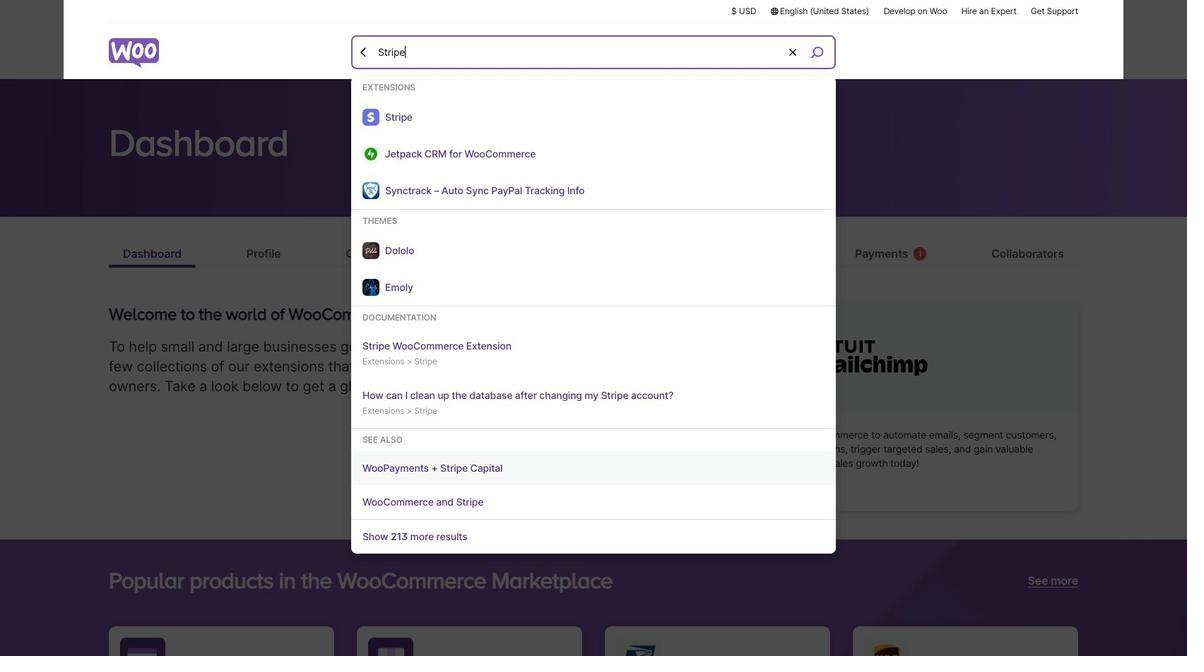 Task type: locate. For each thing, give the bounding box(es) containing it.
group
[[351, 82, 836, 210], [351, 216, 836, 307], [351, 312, 836, 429], [351, 435, 836, 520]]

2 group from the top
[[351, 216, 836, 307]]

3 group from the top
[[351, 312, 836, 429]]

None search field
[[351, 35, 836, 554]]

list box
[[351, 82, 836, 554]]

Find extensions, themes, guides, and more… search field
[[375, 37, 787, 67]]



Task type: vqa. For each thing, say whether or not it's contained in the screenshot.
restores
no



Task type: describe. For each thing, give the bounding box(es) containing it.
4 group from the top
[[351, 435, 836, 520]]

close search image
[[357, 45, 371, 59]]

1 group from the top
[[351, 82, 836, 210]]



